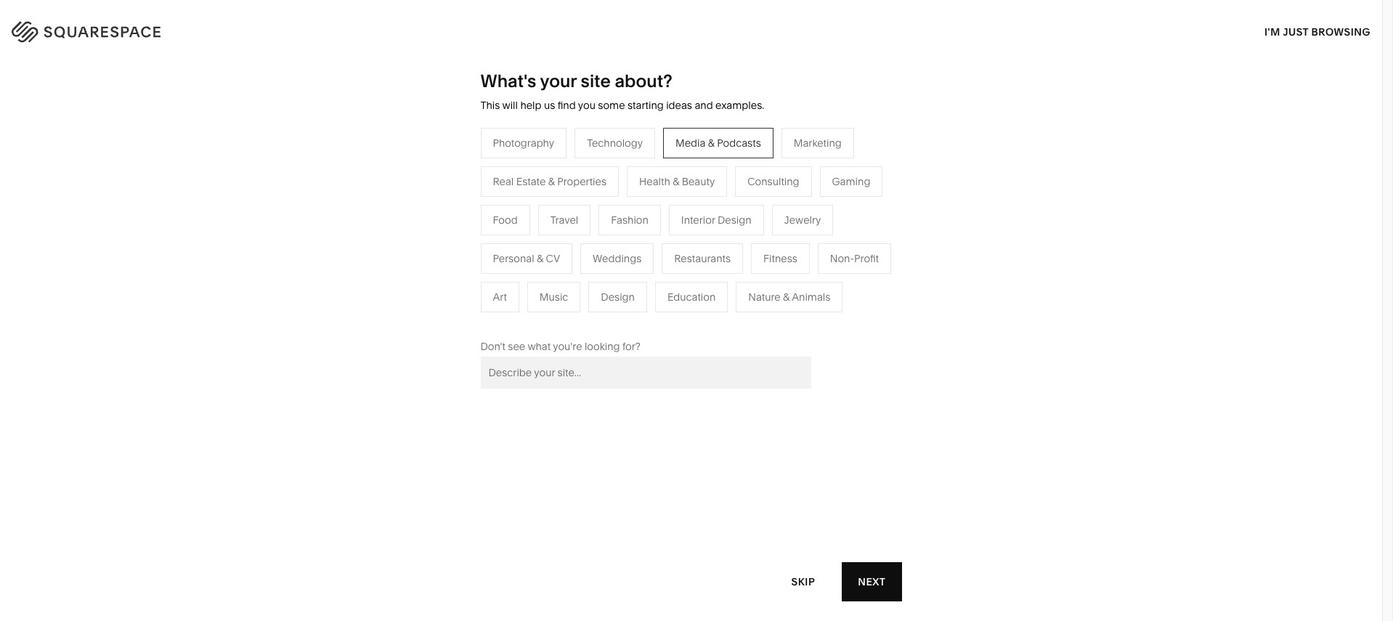 Task type: describe. For each thing, give the bounding box(es) containing it.
what's your site about? this will help us find you some starting ideas and examples.
[[481, 70, 764, 112]]

technology
[[587, 136, 643, 149]]

art
[[493, 290, 507, 303]]

Nature & Animals radio
[[736, 282, 843, 312]]

log             in link
[[1330, 23, 1364, 36]]

interior design
[[681, 213, 752, 226]]

home
[[679, 202, 708, 215]]

& inside option
[[537, 252, 543, 265]]

you're
[[553, 340, 582, 353]]

photography
[[493, 136, 554, 149]]

nature & animals link
[[679, 224, 776, 237]]

interior
[[681, 213, 715, 226]]

this
[[481, 99, 500, 112]]

music
[[540, 290, 568, 303]]

Don't see what you're looking for? field
[[481, 357, 811, 388]]

beauty
[[682, 175, 715, 188]]

real estate & properties link
[[526, 311, 654, 324]]

Media & Podcasts radio
[[663, 128, 773, 158]]

Fitness radio
[[751, 243, 810, 274]]

decor
[[720, 202, 749, 215]]

Weddings radio
[[580, 243, 654, 274]]

nature inside nature & animals radio
[[748, 290, 781, 303]]

you
[[578, 99, 596, 112]]

travel link
[[526, 202, 568, 215]]

0 vertical spatial nature & animals
[[679, 224, 761, 237]]

personal
[[493, 252, 534, 265]]

events link
[[526, 267, 572, 280]]

Education radio
[[655, 282, 728, 312]]

site
[[581, 70, 611, 92]]

squarespace logo link
[[29, 17, 296, 41]]

what's
[[481, 70, 536, 92]]

log             in
[[1330, 23, 1364, 36]]

i'm just browsing
[[1265, 25, 1371, 38]]

fitness inside radio
[[763, 252, 797, 265]]

log
[[1330, 23, 1351, 36]]

will
[[502, 99, 518, 112]]

personal & cv
[[493, 252, 560, 265]]

properties inside real estate & properties radio
[[557, 175, 607, 188]]

nature & animals inside radio
[[748, 290, 831, 303]]

what
[[528, 340, 551, 353]]

weddings link
[[526, 289, 589, 302]]

ideas
[[666, 99, 692, 112]]

in
[[1353, 23, 1364, 36]]

and
[[695, 99, 713, 112]]

0 horizontal spatial fitness
[[679, 245, 713, 258]]

find
[[558, 99, 576, 112]]

degraw element
[[496, 497, 886, 621]]

us
[[544, 99, 555, 112]]

just
[[1283, 25, 1309, 38]]

media & podcasts inside radio
[[676, 136, 761, 149]]

travel inside option
[[550, 213, 578, 226]]

1 vertical spatial properties
[[590, 311, 639, 324]]

i'm just browsing link
[[1265, 12, 1371, 52]]

non- inside option
[[830, 252, 854, 265]]

profit
[[854, 252, 879, 265]]

1 vertical spatial real estate & properties
[[526, 311, 639, 324]]

marketing
[[794, 136, 842, 149]]

skip button
[[775, 562, 831, 602]]

Gaming radio
[[820, 166, 883, 197]]

0 horizontal spatial nature
[[679, 224, 711, 237]]

Real Estate & Properties radio
[[481, 166, 619, 197]]

for?
[[623, 340, 641, 353]]

Restaurants radio
[[662, 243, 743, 274]]

squarespace logo image
[[29, 17, 190, 41]]

Consulting radio
[[735, 166, 812, 197]]

Photography radio
[[481, 128, 567, 158]]

next
[[858, 575, 886, 588]]



Task type: vqa. For each thing, say whether or not it's contained in the screenshot.
the Podcasts to the right
yes



Task type: locate. For each thing, give the bounding box(es) containing it.
1 vertical spatial non-
[[440, 267, 464, 280]]

0 vertical spatial non-
[[830, 252, 854, 265]]

0 vertical spatial design
[[718, 213, 752, 226]]

real estate & properties
[[493, 175, 607, 188], [526, 311, 639, 324]]

Health & Beauty radio
[[627, 166, 727, 197]]

0 vertical spatial properties
[[557, 175, 607, 188]]

real down music
[[526, 311, 547, 324]]

0 horizontal spatial estate
[[516, 175, 546, 188]]

0 vertical spatial media & podcasts
[[676, 136, 761, 149]]

home & decor
[[679, 202, 749, 215]]

starting
[[628, 99, 664, 112]]

fitness
[[679, 245, 713, 258], [763, 252, 797, 265]]

weddings
[[593, 252, 642, 265], [526, 289, 574, 302]]

Fashion radio
[[599, 205, 661, 235]]

1 vertical spatial real
[[526, 311, 547, 324]]

0 horizontal spatial animals
[[723, 224, 761, 237]]

0 horizontal spatial podcasts
[[567, 245, 611, 258]]

don't
[[481, 340, 506, 353]]

1 vertical spatial media
[[526, 245, 556, 258]]

nature down home
[[679, 224, 711, 237]]

0 vertical spatial real
[[493, 175, 514, 188]]

1 vertical spatial design
[[601, 290, 635, 303]]

1 horizontal spatial media & podcasts
[[676, 136, 761, 149]]

design inside option
[[718, 213, 752, 226]]

real
[[493, 175, 514, 188], [526, 311, 547, 324]]

weddings down events link
[[526, 289, 574, 302]]

travel up "media & podcasts" link
[[550, 213, 578, 226]]

real inside radio
[[493, 175, 514, 188]]

fitness down interior
[[679, 245, 713, 258]]

nature
[[679, 224, 711, 237], [748, 290, 781, 303]]

design
[[718, 213, 752, 226], [601, 290, 635, 303]]

i'm
[[1265, 25, 1280, 38]]

Interior Design radio
[[669, 205, 764, 235]]

Art radio
[[481, 282, 519, 312]]

degraw image
[[496, 497, 886, 621]]

community & non-profits link
[[372, 267, 508, 280]]

1 horizontal spatial real
[[526, 311, 547, 324]]

0 vertical spatial nature
[[679, 224, 711, 237]]

your
[[540, 70, 577, 92]]

next button
[[842, 562, 902, 601]]

1 horizontal spatial restaurants
[[674, 252, 731, 265]]

podcasts down restaurants link
[[567, 245, 611, 258]]

travel
[[526, 202, 554, 215], [550, 213, 578, 226]]

estate up the travel link
[[516, 175, 546, 188]]

education
[[667, 290, 716, 303]]

restaurants down the travel link
[[526, 224, 582, 237]]

nature & animals down home & decor 'link'
[[679, 224, 761, 237]]

food
[[493, 213, 518, 226]]

0 horizontal spatial design
[[601, 290, 635, 303]]

browsing
[[1312, 25, 1371, 38]]

looking
[[585, 340, 620, 353]]

non-
[[830, 252, 854, 265], [440, 267, 464, 280]]

Non-Profit radio
[[818, 243, 891, 274]]

restaurants link
[[526, 224, 597, 237]]

real up food
[[493, 175, 514, 188]]

podcasts down "examples."
[[717, 136, 761, 149]]

gaming
[[832, 175, 870, 188]]

non-profit
[[830, 252, 879, 265]]

0 vertical spatial podcasts
[[717, 136, 761, 149]]

Design radio
[[589, 282, 647, 312]]

skip
[[791, 575, 815, 588]]

media up beauty
[[676, 136, 706, 149]]

Marketing radio
[[781, 128, 854, 158]]

restaurants inside radio
[[674, 252, 731, 265]]

0 vertical spatial real estate & properties
[[493, 175, 607, 188]]

0 horizontal spatial media
[[526, 245, 556, 258]]

fitness link
[[679, 245, 727, 258]]

media & podcasts down restaurants link
[[526, 245, 611, 258]]

1 vertical spatial restaurants
[[674, 252, 731, 265]]

health & beauty
[[639, 175, 715, 188]]

0 vertical spatial restaurants
[[526, 224, 582, 237]]

media & podcasts down and at top
[[676, 136, 761, 149]]

1 vertical spatial podcasts
[[567, 245, 611, 258]]

properties up travel option
[[557, 175, 607, 188]]

real estate & properties up the travel link
[[493, 175, 607, 188]]

0 horizontal spatial media & podcasts
[[526, 245, 611, 258]]

0 horizontal spatial non-
[[440, 267, 464, 280]]

see
[[508, 340, 525, 353]]

media inside radio
[[676, 136, 706, 149]]

animals
[[723, 224, 761, 237], [792, 290, 831, 303]]

1 horizontal spatial design
[[718, 213, 752, 226]]

0 horizontal spatial restaurants
[[526, 224, 582, 237]]

1 vertical spatial estate
[[549, 311, 579, 324]]

media
[[676, 136, 706, 149], [526, 245, 556, 258]]

1 horizontal spatial podcasts
[[717, 136, 761, 149]]

1 horizontal spatial animals
[[792, 290, 831, 303]]

restaurants
[[526, 224, 582, 237], [674, 252, 731, 265]]

weddings up design radio
[[593, 252, 642, 265]]

1 horizontal spatial nature
[[748, 290, 781, 303]]

1 horizontal spatial estate
[[549, 311, 579, 324]]

media & podcasts
[[676, 136, 761, 149], [526, 245, 611, 258]]

fitness up nature & animals radio
[[763, 252, 797, 265]]

nature & animals down fitness radio
[[748, 290, 831, 303]]

Travel radio
[[538, 205, 591, 235]]

podcasts inside radio
[[717, 136, 761, 149]]

1 vertical spatial nature & animals
[[748, 290, 831, 303]]

Personal & CV radio
[[481, 243, 572, 274]]

travel down real estate & properties radio
[[526, 202, 554, 215]]

examples.
[[716, 99, 764, 112]]

non- right "community"
[[440, 267, 464, 280]]

0 vertical spatial estate
[[516, 175, 546, 188]]

weddings inside option
[[593, 252, 642, 265]]

0 horizontal spatial weddings
[[526, 289, 574, 302]]

some
[[598, 99, 625, 112]]

Jewelry radio
[[772, 205, 833, 235]]

animals inside radio
[[792, 290, 831, 303]]

animals down decor
[[723, 224, 761, 237]]

real estate & properties inside radio
[[493, 175, 607, 188]]

1 vertical spatial media & podcasts
[[526, 245, 611, 258]]

health
[[639, 175, 670, 188]]

properties
[[557, 175, 607, 188], [590, 311, 639, 324]]

jewelry
[[784, 213, 821, 226]]

1 horizontal spatial media
[[676, 136, 706, 149]]

0 vertical spatial weddings
[[593, 252, 642, 265]]

profits
[[464, 267, 494, 280]]

1 vertical spatial nature
[[748, 290, 781, 303]]

community
[[372, 267, 428, 280]]

0 vertical spatial media
[[676, 136, 706, 149]]

0 vertical spatial animals
[[723, 224, 761, 237]]

Music radio
[[527, 282, 581, 312]]

Food radio
[[481, 205, 530, 235]]

0 horizontal spatial real
[[493, 175, 514, 188]]

cv
[[546, 252, 560, 265]]

help
[[520, 99, 542, 112]]

properties up looking
[[590, 311, 639, 324]]

design inside radio
[[601, 290, 635, 303]]

real estate & properties up you're
[[526, 311, 639, 324]]

restaurants down nature & animals link
[[674, 252, 731, 265]]

1 horizontal spatial weddings
[[593, 252, 642, 265]]

don't see what you're looking for?
[[481, 340, 641, 353]]

non- down jewelry "radio"
[[830, 252, 854, 265]]

estate inside radio
[[516, 175, 546, 188]]

about?
[[615, 70, 672, 92]]

consulting
[[748, 175, 799, 188]]

1 vertical spatial weddings
[[526, 289, 574, 302]]

media & podcasts link
[[526, 245, 626, 258]]

podcasts
[[717, 136, 761, 149], [567, 245, 611, 258]]

&
[[708, 136, 715, 149], [548, 175, 555, 188], [673, 175, 679, 188], [711, 202, 717, 215], [714, 224, 720, 237], [558, 245, 565, 258], [537, 252, 543, 265], [431, 267, 437, 280], [783, 290, 790, 303], [581, 311, 588, 324]]

estate
[[516, 175, 546, 188], [549, 311, 579, 324]]

1 horizontal spatial non-
[[830, 252, 854, 265]]

media up events
[[526, 245, 556, 258]]

nature & animals
[[679, 224, 761, 237], [748, 290, 831, 303]]

1 vertical spatial animals
[[792, 290, 831, 303]]

community & non-profits
[[372, 267, 494, 280]]

1 horizontal spatial fitness
[[763, 252, 797, 265]]

animals down fitness radio
[[792, 290, 831, 303]]

events
[[526, 267, 557, 280]]

nature down fitness radio
[[748, 290, 781, 303]]

estate down music
[[549, 311, 579, 324]]

home & decor link
[[679, 202, 764, 215]]

Technology radio
[[575, 128, 655, 158]]

fashion
[[611, 213, 649, 226]]



